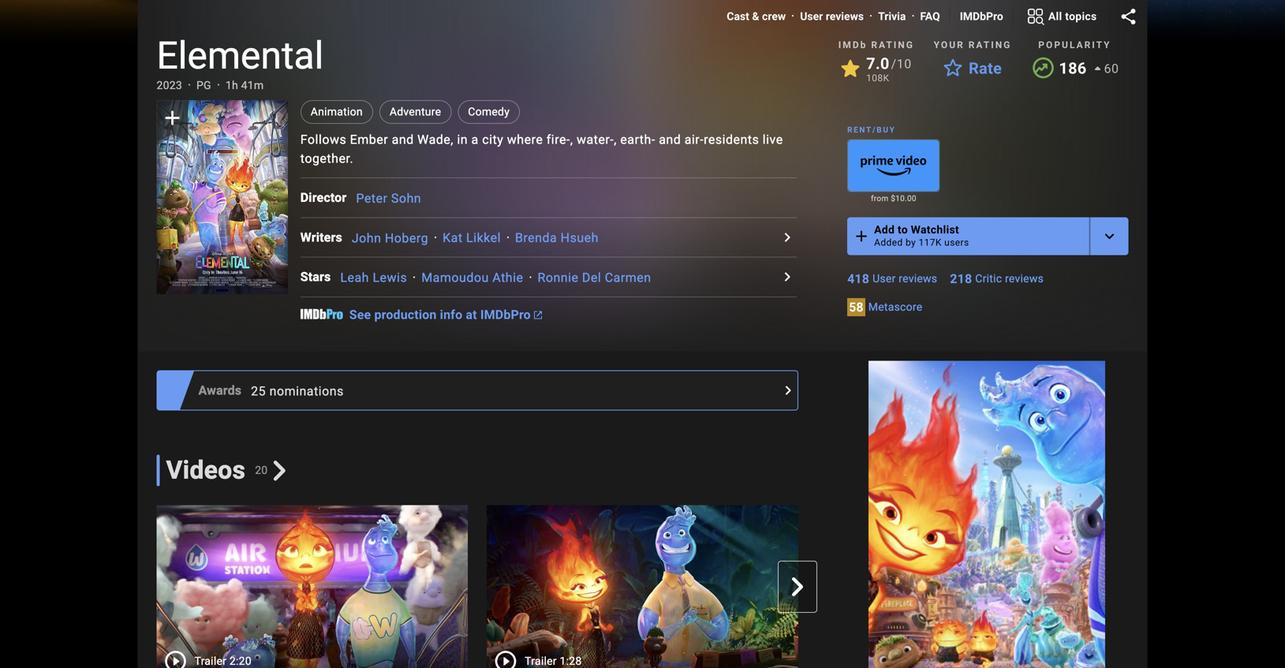 Task type: describe. For each thing, give the bounding box(es) containing it.
rent/buy
[[847, 125, 896, 135]]

trivia button
[[878, 9, 906, 24]]

218 critic reviews
[[950, 272, 1044, 287]]

launch inline image
[[534, 311, 542, 319]]

city
[[482, 132, 504, 147]]

imdb
[[838, 39, 867, 50]]

58
[[849, 300, 864, 315]]

writers button
[[300, 228, 352, 247]]

together.
[[300, 151, 353, 166]]

brenda hsueh
[[515, 230, 599, 245]]

matthew yang king, wendi mclendon-covey, mason wertheimer, leah lewis, and mamoudou athie in elemental (2023) image
[[157, 100, 288, 294]]

418
[[847, 272, 869, 287]]

videos
[[166, 456, 246, 485]]

animation button
[[300, 100, 373, 124]]

1h
[[225, 79, 238, 92]]

186
[[1059, 59, 1087, 78]]

25 nominations
[[251, 383, 344, 398]]

108k
[[866, 73, 889, 84]]

water-
[[577, 132, 614, 147]]

info
[[440, 307, 463, 322]]

air-
[[685, 132, 704, 147]]

director
[[300, 190, 347, 205]]

7.0
[[866, 54, 890, 73]]

animation
[[311, 105, 363, 118]]

rate button
[[934, 54, 1011, 83]]

user inside 418 user reviews
[[873, 272, 896, 285]]

john hoberg
[[352, 230, 428, 245]]

a
[[471, 132, 479, 147]]

rating for imdb rating
[[871, 39, 914, 50]]

trailer 1:28 group
[[487, 505, 798, 668]]

mamoudou athie button
[[421, 270, 523, 285]]

hoberg
[[385, 230, 428, 245]]

lewis
[[373, 270, 407, 285]]

athie
[[492, 270, 523, 285]]

official trailer image
[[487, 505, 798, 668]]

adventure button
[[379, 100, 451, 124]]

trailer 2:20
[[194, 655, 252, 668]]

mamoudou athie
[[421, 270, 523, 285]]

reviews inside button
[[826, 10, 864, 23]]

from
[[871, 194, 889, 203]]

imdb rating
[[838, 39, 914, 50]]

users
[[944, 237, 969, 248]]

faq
[[920, 10, 940, 23]]

crew
[[762, 10, 786, 23]]

john
[[352, 230, 381, 245]]

categories image
[[1026, 7, 1045, 26]]

add to watchlist added by 117k users
[[874, 223, 969, 248]]

added
[[874, 237, 903, 248]]

2:20
[[229, 655, 252, 668]]

your
[[934, 39, 965, 50]]

add
[[874, 223, 895, 236]]

peter
[[356, 191, 388, 206]]

ember
[[350, 132, 388, 147]]

trailer 2:20 group
[[157, 505, 468, 668]]

reviews for 218
[[1005, 272, 1044, 285]]

$10.00
[[891, 194, 917, 203]]

residents
[[704, 132, 759, 147]]

see
[[349, 307, 371, 322]]

awards button
[[198, 381, 251, 400]]

earth-
[[620, 132, 655, 147]]

stars button
[[300, 268, 340, 287]]

comedy
[[468, 105, 510, 118]]

nominations
[[269, 383, 344, 398]]

from $10.00 group
[[847, 139, 940, 205]]

1 and from the left
[[392, 132, 414, 147]]

watchlist
[[911, 223, 959, 236]]

25
[[251, 383, 266, 398]]

rate
[[969, 59, 1002, 78]]

awards
[[198, 383, 242, 398]]

stars
[[300, 270, 331, 285]]

trailer 2:20 link
[[157, 505, 468, 668]]

58 metascore
[[849, 300, 923, 315]]

all
[[1048, 10, 1062, 23]]

follows
[[300, 132, 347, 147]]

watch on prime video image
[[848, 140, 939, 191]]

user inside button
[[800, 10, 823, 23]]

trailer for trailer 2:20
[[194, 655, 227, 668]]

peter sohn
[[356, 191, 421, 206]]

official trailer 2 image
[[157, 505, 468, 668]]

production
[[374, 307, 437, 322]]

/
[[891, 56, 897, 71]]

0 vertical spatial imdbpro
[[960, 10, 1003, 23]]

2 , from the left
[[614, 132, 617, 147]]

cast
[[727, 10, 749, 23]]

writers
[[300, 230, 342, 245]]

2 and from the left
[[659, 132, 681, 147]]

chevron right inline image inside group
[[788, 578, 807, 596]]



Task type: vqa. For each thing, say whether or not it's contained in the screenshot.
IMDbPro
yes



Task type: locate. For each thing, give the bounding box(es) containing it.
share on social media image
[[1119, 7, 1138, 26]]

ronnie del carmen
[[538, 270, 651, 285]]

live
[[763, 132, 783, 147]]

1:28
[[560, 655, 582, 668]]

user right crew
[[800, 10, 823, 23]]

2 horizontal spatial reviews
[[1005, 272, 1044, 285]]

leah
[[340, 270, 369, 285]]

418 user reviews
[[847, 272, 937, 287]]

1 horizontal spatial user
[[873, 272, 896, 285]]

del
[[582, 270, 601, 285]]

kat
[[443, 230, 463, 245]]

0 horizontal spatial and
[[392, 132, 414, 147]]

to
[[898, 223, 908, 236]]

0 horizontal spatial rating
[[871, 39, 914, 50]]

user reviews button
[[800, 9, 864, 24]]

trailer inside 'link'
[[194, 655, 227, 668]]

reviews up the imdb
[[826, 10, 864, 23]]

all topics
[[1048, 10, 1097, 23]]

by
[[906, 237, 916, 248]]

0 horizontal spatial user
[[800, 10, 823, 23]]

all topics button
[[1014, 4, 1110, 29]]

and left the air-
[[659, 132, 681, 147]]

10
[[897, 56, 912, 71]]

faq button
[[920, 9, 940, 24]]

reviews
[[826, 10, 864, 23], [899, 272, 937, 285], [1005, 272, 1044, 285]]

0 horizontal spatial reviews
[[826, 10, 864, 23]]

1 horizontal spatial imdbpro
[[960, 10, 1003, 23]]

group
[[157, 100, 288, 294], [847, 139, 940, 192], [138, 505, 1129, 668], [817, 505, 1129, 668]]

, left earth-
[[614, 132, 617, 147]]

0 horizontal spatial trailer
[[194, 655, 227, 668]]

where
[[507, 132, 543, 147]]

trailer
[[194, 655, 227, 668], [525, 655, 557, 668]]

reviews for 418
[[899, 272, 937, 285]]

user
[[800, 10, 823, 23], [873, 272, 896, 285]]

likkel
[[466, 230, 501, 245]]

leah lewis button
[[340, 270, 407, 285]]

pg button
[[196, 78, 211, 93]]

arrow drop up image
[[1088, 59, 1107, 78]]

20
[[255, 464, 268, 477]]

sohn
[[391, 191, 421, 206]]

0 vertical spatial user
[[800, 10, 823, 23]]

follows ember and wade, in a city where fire-, water-, earth- and air-residents live together.
[[300, 132, 783, 166]]

1 horizontal spatial reviews
[[899, 272, 937, 285]]

218
[[950, 272, 972, 287]]

see full cast and crew element
[[300, 188, 356, 207]]

1h 41m
[[225, 79, 264, 92]]

popularity
[[1038, 39, 1111, 50]]

, left water-
[[570, 132, 573, 147]]

reviews inside 418 user reviews
[[899, 272, 937, 285]]

reviews inside 218 critic reviews
[[1005, 272, 1044, 285]]

2 rating from the left
[[969, 39, 1012, 50]]

0 vertical spatial chevron right inline image
[[269, 461, 290, 481]]

1 vertical spatial chevron right inline image
[[788, 578, 807, 596]]

trailer 1:28 link
[[487, 505, 798, 668]]

pg
[[196, 79, 211, 92]]

7.0 / 10 108k
[[866, 54, 912, 84]]

1 horizontal spatial ,
[[614, 132, 617, 147]]

imdbpro left launch inline 'image'
[[480, 307, 531, 322]]

chevron right inline image
[[269, 461, 290, 481], [788, 578, 807, 596]]

kat likkel
[[443, 230, 501, 245]]

reviews up metascore
[[899, 272, 937, 285]]

see production info at imdbpro
[[349, 307, 531, 322]]

fire-
[[547, 132, 570, 147]]

peter sohn button
[[356, 191, 421, 206]]

rating up /
[[871, 39, 914, 50]]

0 horizontal spatial imdbpro
[[480, 307, 531, 322]]

1 horizontal spatial rating
[[969, 39, 1012, 50]]

see more awards and nominations image
[[779, 381, 797, 400]]

rating for your rating
[[969, 39, 1012, 50]]

at
[[466, 307, 477, 322]]

critic
[[975, 272, 1002, 285]]

and down adventure button
[[392, 132, 414, 147]]

wade,
[[417, 132, 454, 147]]

add title to another list image
[[1100, 227, 1119, 246]]

ronnie del carmen button
[[538, 270, 651, 285]]

1 vertical spatial imdbpro
[[480, 307, 531, 322]]

brenda hsueh button
[[515, 230, 599, 245]]

john hoberg button
[[352, 230, 428, 245]]

trailer inside 'group'
[[525, 655, 557, 668]]

elemental image
[[817, 505, 1129, 668]]

trailer for trailer 1:28
[[525, 655, 557, 668]]

,
[[570, 132, 573, 147], [614, 132, 617, 147]]

imdbpro up your rating
[[960, 10, 1003, 23]]

user reviews
[[800, 10, 864, 23]]

1 rating from the left
[[871, 39, 914, 50]]

2 trailer from the left
[[525, 655, 557, 668]]

rating up "rate"
[[969, 39, 1012, 50]]

60
[[1104, 61, 1119, 76]]

trivia
[[878, 10, 906, 23]]

see full cast and crew image
[[778, 268, 797, 287]]

kat likkel button
[[443, 230, 501, 245]]

metascore
[[868, 301, 923, 314]]

0 horizontal spatial ,
[[570, 132, 573, 147]]

user right "418"
[[873, 272, 896, 285]]

reviews right critic
[[1005, 272, 1044, 285]]

cast & crew button
[[727, 9, 786, 24]]

imdbpro button
[[960, 9, 1003, 24]]

imdbpro
[[960, 10, 1003, 23], [480, 307, 531, 322]]

1 trailer from the left
[[194, 655, 227, 668]]

trailer left 1:28 on the bottom
[[525, 655, 557, 668]]

mamoudou
[[421, 270, 489, 285]]

cast & crew
[[727, 10, 786, 23]]

adventure
[[390, 105, 441, 118]]

trailer 1:28
[[525, 655, 582, 668]]

1 horizontal spatial chevron right inline image
[[788, 578, 807, 596]]

see production info at imdbpro button
[[349, 307, 542, 326]]

add image
[[852, 227, 871, 246]]

1 , from the left
[[570, 132, 573, 147]]

see full cast and crew image
[[778, 228, 797, 247]]

1 horizontal spatial and
[[659, 132, 681, 147]]

trailer left '2:20'
[[194, 655, 227, 668]]

117k
[[919, 237, 942, 248]]

group containing trailer 2:20
[[138, 505, 1129, 668]]

1 vertical spatial user
[[873, 272, 896, 285]]

2023
[[157, 79, 182, 92]]

imdbpro inside button
[[480, 307, 531, 322]]

from $10.00
[[871, 194, 917, 203]]

elemental
[[157, 34, 324, 78]]

your rating
[[934, 39, 1012, 50]]

2023 button
[[157, 78, 182, 93]]

1 horizontal spatial trailer
[[525, 655, 557, 668]]

rating
[[871, 39, 914, 50], [969, 39, 1012, 50]]

leah lewis
[[340, 270, 407, 285]]

0 horizontal spatial chevron right inline image
[[269, 461, 290, 481]]

&
[[752, 10, 759, 23]]



